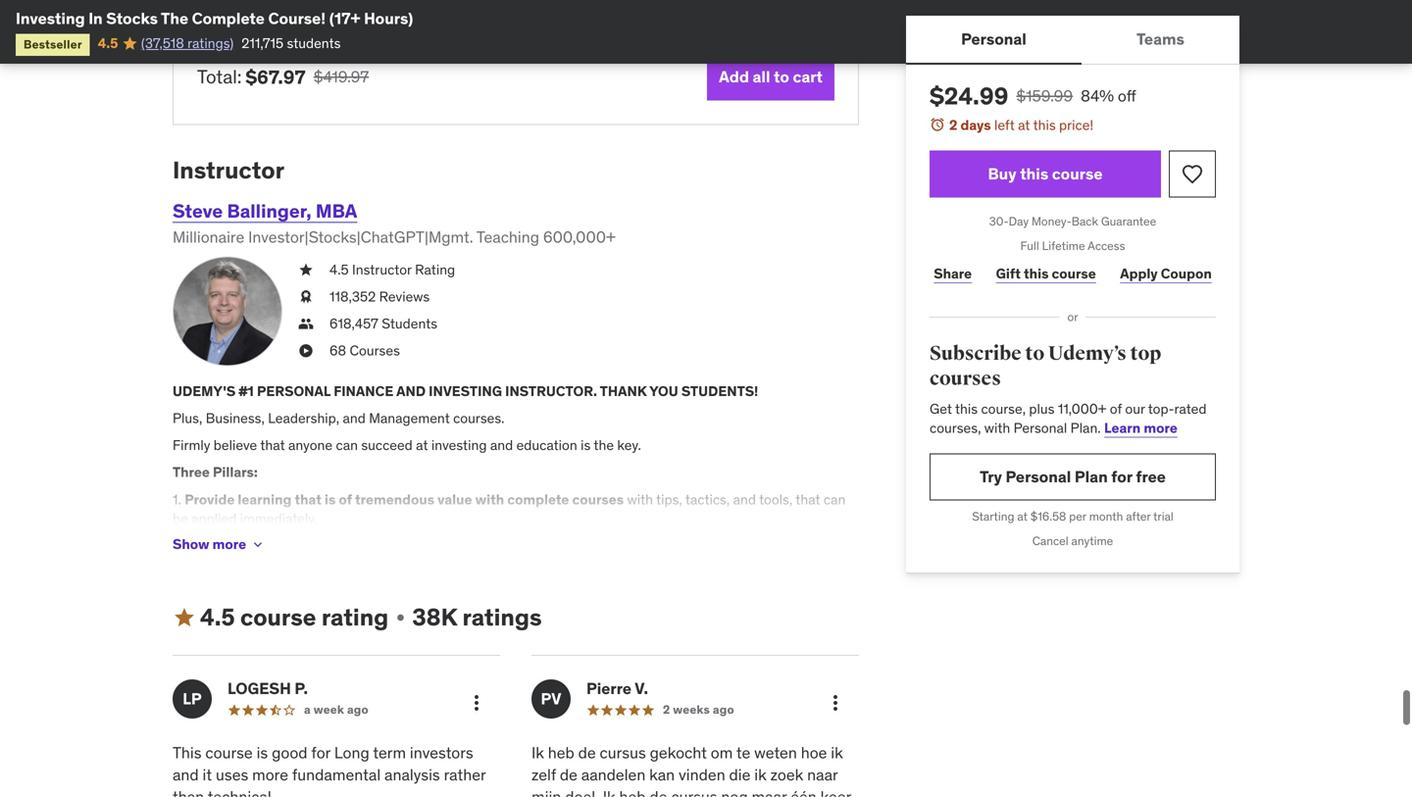 Task type: describe. For each thing, give the bounding box(es) containing it.
additional actions for review by pierre v. image
[[824, 692, 848, 715]]

weten
[[755, 743, 798, 764]]

mba
[[316, 199, 358, 223]]

back
[[1072, 214, 1099, 229]]

more for learn more
[[1144, 419, 1178, 437]]

and down finance at the left
[[343, 410, 366, 427]]

0 horizontal spatial of
[[339, 491, 352, 509]]

0 horizontal spatial with
[[476, 491, 505, 509]]

1 vertical spatial heb
[[620, 787, 646, 798]]

this for buy
[[1021, 164, 1049, 184]]

$24.99
[[930, 81, 1009, 111]]

0 horizontal spatial courses
[[573, 491, 624, 509]]

wishlist image
[[1181, 162, 1205, 186]]

or
[[1068, 310, 1079, 325]]

4.5 for 4.5 course rating
[[200, 603, 235, 632]]

more inside the this course is good for long term investors and it uses more fundamental analysis rather than technical.
[[252, 765, 288, 786]]

after
[[1127, 509, 1151, 524]]

4.5 course rating
[[200, 603, 389, 632]]

this down $159.99
[[1034, 116, 1056, 134]]

off
[[1118, 86, 1137, 106]]

ago for om
[[713, 703, 735, 718]]

4.5 for 4.5 instructor rating
[[330, 261, 349, 279]]

naar
[[808, 765, 838, 786]]

$16.58
[[1031, 509, 1067, 524]]

the
[[161, 8, 189, 28]]

applied
[[192, 510, 237, 528]]

learn more link
[[1105, 419, 1178, 437]]

2 horizontal spatial de
[[650, 787, 668, 798]]

0 vertical spatial instructor
[[173, 155, 285, 185]]

pillars:
[[213, 464, 258, 481]]

course up 'logesh p.'
[[240, 603, 316, 632]]

gift this course
[[997, 265, 1097, 282]]

logesh p.
[[228, 679, 308, 699]]

for inside the this course is good for long term investors and it uses more fundamental analysis rather than technical.
[[311, 743, 331, 764]]

11,000+
[[1059, 400, 1107, 418]]

be
[[173, 510, 188, 528]]

0 vertical spatial at
[[1019, 116, 1031, 134]]

plus,
[[173, 410, 202, 427]]

anytime
[[1072, 534, 1114, 549]]

this for get
[[956, 400, 978, 418]]

courses.
[[453, 410, 505, 427]]

1 vertical spatial xsmall image
[[393, 610, 408, 626]]

68 courses
[[330, 342, 400, 360]]

in
[[89, 8, 103, 28]]

stocks
[[106, 8, 158, 28]]

provide
[[185, 491, 235, 509]]

succeed
[[361, 437, 413, 454]]

0 horizontal spatial ik
[[532, 743, 544, 764]]

at inside starting at $16.58 per month after trial cancel anytime
[[1018, 509, 1028, 524]]

thank
[[600, 383, 647, 400]]

investors
[[410, 743, 474, 764]]

rating
[[415, 261, 455, 279]]

0 vertical spatial xsmall image
[[298, 287, 314, 307]]

show
[[173, 536, 210, 553]]

free
[[1137, 467, 1167, 487]]

zelf
[[532, 765, 556, 786]]

long
[[334, 743, 370, 764]]

0 vertical spatial heb
[[548, 743, 575, 764]]

618,457
[[330, 315, 379, 333]]

rating
[[322, 603, 389, 632]]

gift
[[997, 265, 1021, 282]]

#1
[[239, 383, 254, 400]]

left
[[995, 116, 1015, 134]]

(37,518
[[141, 34, 184, 52]]

1.
[[173, 491, 181, 509]]

at inside udemy's #1 personal finance and investing instructor. thank you students! plus, business, leadership, and management courses. firmly believe that anyone can succeed at investing and education is the key. three pillars:
[[416, 437, 428, 454]]

all
[[753, 67, 771, 87]]

add
[[719, 67, 750, 87]]

udemy's #1 personal finance and investing instructor. thank you students! plus, business, leadership, and management courses. firmly believe that anyone can succeed at investing and education is the key. three pillars:
[[173, 383, 759, 481]]

and down courses.
[[490, 437, 513, 454]]

v.
[[635, 679, 649, 699]]

38k
[[412, 603, 457, 632]]

medium image
[[173, 606, 196, 630]]

courses inside the 'subscribe to udemy's top courses'
[[930, 367, 1002, 391]]

1 vertical spatial instructor
[[352, 261, 412, 279]]

211,715
[[242, 34, 284, 52]]

course down lifetime
[[1052, 265, 1097, 282]]

tab list containing personal
[[907, 16, 1240, 65]]

1. provide learning that is of tremendous value with complete courses
[[173, 491, 624, 509]]

1 horizontal spatial cursus
[[671, 787, 718, 798]]

om
[[711, 743, 733, 764]]

2 for 2 days left at this price!
[[950, 116, 958, 134]]

show more button
[[173, 525, 266, 565]]

logesh
[[228, 679, 291, 699]]

kan
[[650, 765, 675, 786]]

lp
[[183, 689, 202, 709]]

subscribe to udemy's top courses
[[930, 342, 1162, 391]]

additional actions for review by logesh p. image
[[465, 692, 489, 715]]

course inside button
[[1053, 164, 1103, 184]]

leadership,
[[268, 410, 340, 427]]

tools, that
[[760, 491, 821, 509]]

0 vertical spatial cursus
[[600, 743, 646, 764]]

hours)
[[364, 8, 413, 28]]

gift this course link
[[992, 254, 1101, 294]]

doel.
[[565, 787, 599, 798]]

600,000+
[[543, 227, 616, 247]]

instructor.
[[505, 383, 598, 400]]

$24.99 $159.99 84% off
[[930, 81, 1137, 111]]

die
[[730, 765, 751, 786]]

try
[[980, 467, 1003, 487]]

tips,
[[656, 491, 683, 509]]

uses
[[216, 765, 249, 786]]

118,352
[[330, 288, 376, 306]]

try personal plan for free
[[980, 467, 1167, 487]]

total:
[[197, 65, 242, 88]]

add all to cart button
[[708, 53, 835, 100]]

personal button
[[907, 16, 1082, 63]]

get this course, plus 11,000+ of our top-rated courses, with personal plan.
[[930, 400, 1207, 437]]



Task type: locate. For each thing, give the bounding box(es) containing it.
0 horizontal spatial ago
[[347, 703, 369, 718]]

2 weeks ago
[[663, 703, 735, 718]]

2 horizontal spatial more
[[1144, 419, 1178, 437]]

618,457 students
[[330, 315, 438, 333]]

for left the "free"
[[1112, 467, 1133, 487]]

xsmall image for 68 courses
[[298, 342, 314, 361]]

at left $16.58
[[1018, 509, 1028, 524]]

0 horizontal spatial is
[[257, 743, 268, 764]]

with inside get this course, plus 11,000+ of our top-rated courses, with personal plan.
[[985, 419, 1011, 437]]

weeks
[[673, 703, 710, 718]]

buy this course button
[[930, 151, 1162, 198]]

than
[[173, 787, 204, 798]]

price!
[[1060, 116, 1094, 134]]

1 horizontal spatial xsmall image
[[393, 610, 408, 626]]

1 vertical spatial de
[[560, 765, 578, 786]]

2 vertical spatial 4.5
[[200, 603, 235, 632]]

this right gift
[[1024, 265, 1049, 282]]

starting
[[973, 509, 1015, 524]]

buy this course
[[989, 164, 1103, 184]]

$67.97
[[246, 65, 306, 89]]

1 horizontal spatial 2
[[950, 116, 958, 134]]

personal inside get this course, plus 11,000+ of our top-rated courses, with personal plan.
[[1014, 419, 1068, 437]]

1 horizontal spatial with
[[627, 491, 653, 509]]

1 horizontal spatial courses
[[930, 367, 1002, 391]]

instructor up steve
[[173, 155, 285, 185]]

total: $67.97 $419.97
[[197, 65, 369, 89]]

instructor up 118,352 reviews
[[352, 261, 412, 279]]

xsmall image inside show more button
[[250, 537, 266, 553]]

2 horizontal spatial with
[[985, 419, 1011, 437]]

1 horizontal spatial of
[[1111, 400, 1122, 418]]

heb
[[548, 743, 575, 764], [620, 787, 646, 798]]

the
[[594, 437, 614, 454]]

course,
[[982, 400, 1026, 418]]

0 horizontal spatial to
[[774, 67, 790, 87]]

xsmall image for 4.5 instructor rating
[[298, 260, 314, 280]]

2 right alarm image
[[950, 116, 958, 134]]

4.5 right medium icon at bottom left
[[200, 603, 235, 632]]

with right value
[[476, 491, 505, 509]]

tremendous
[[355, 491, 435, 509]]

0 vertical spatial for
[[1112, 467, 1133, 487]]

1 horizontal spatial ik
[[831, 743, 844, 764]]

more inside button
[[213, 536, 246, 553]]

cursus down vinden
[[671, 787, 718, 798]]

course up the back at the top right of page
[[1053, 164, 1103, 184]]

1 vertical spatial personal
[[1014, 419, 1068, 437]]

teams
[[1137, 29, 1185, 49]]

complete
[[508, 491, 569, 509]]

education
[[517, 437, 578, 454]]

0 vertical spatial can
[[336, 437, 358, 454]]

0 vertical spatial courses
[[930, 367, 1002, 391]]

0 vertical spatial is
[[581, 437, 591, 454]]

1 horizontal spatial de
[[579, 743, 596, 764]]

can
[[336, 437, 358, 454], [824, 491, 846, 509]]

at down management
[[416, 437, 428, 454]]

1 vertical spatial more
[[213, 536, 246, 553]]

can inside udemy's #1 personal finance and investing instructor. thank you students! plus, business, leadership, and management courses. firmly believe that anyone can succeed at investing and education is the key. three pillars:
[[336, 437, 358, 454]]

top
[[1131, 342, 1162, 366]]

reviews
[[379, 288, 430, 306]]

steve ballinger, mba image
[[173, 256, 283, 366]]

xsmall image for 618,457 students
[[298, 315, 314, 334]]

alarm image
[[930, 117, 946, 132]]

ratings)
[[188, 34, 234, 52]]

1 vertical spatial 2
[[663, 703, 671, 718]]

this inside get this course, plus 11,000+ of our top-rated courses, with personal plan.
[[956, 400, 978, 418]]

heb up zelf
[[548, 743, 575, 764]]

it
[[203, 765, 212, 786]]

ik up maar
[[755, 765, 767, 786]]

course up the uses
[[205, 743, 253, 764]]

this inside button
[[1021, 164, 1049, 184]]

of left our
[[1111, 400, 1122, 418]]

2 vertical spatial more
[[252, 765, 288, 786]]

to left udemy's
[[1026, 342, 1045, 366]]

2 vertical spatial personal
[[1006, 467, 1072, 487]]

apply coupon button
[[1117, 254, 1217, 294]]

xsmall image left 68
[[298, 342, 314, 361]]

1 ago from the left
[[347, 703, 369, 718]]

1 horizontal spatial for
[[1112, 467, 1133, 487]]

0 horizontal spatial xsmall image
[[298, 287, 314, 307]]

0 horizontal spatial ik
[[755, 765, 767, 786]]

more for show more
[[213, 536, 246, 553]]

can inside "with tips, tactics, and tools, that can be applied immediately."
[[824, 491, 846, 509]]

0 vertical spatial more
[[1144, 419, 1178, 437]]

0 vertical spatial 2
[[950, 116, 958, 134]]

and inside "with tips, tactics, and tools, that can be applied immediately."
[[734, 491, 756, 509]]

1 horizontal spatial is
[[325, 491, 336, 509]]

2 vertical spatial at
[[1018, 509, 1028, 524]]

personal inside 'button'
[[962, 29, 1027, 49]]

30-day money-back guarantee full lifetime access
[[990, 214, 1157, 254]]

courses
[[930, 367, 1002, 391], [573, 491, 624, 509]]

term
[[373, 743, 406, 764]]

can right tools, that
[[824, 491, 846, 509]]

at right left
[[1019, 116, 1031, 134]]

and right tactics, at the bottom of the page
[[734, 491, 756, 509]]

tactics,
[[686, 491, 730, 509]]

1 vertical spatial courses
[[573, 491, 624, 509]]

is left good
[[257, 743, 268, 764]]

ago for long
[[347, 703, 369, 718]]

is
[[581, 437, 591, 454], [325, 491, 336, 509], [257, 743, 268, 764]]

0 horizontal spatial heb
[[548, 743, 575, 764]]

xsmall image down immediately.
[[250, 537, 266, 553]]

this for gift
[[1024, 265, 1049, 282]]

xsmall image left 618,457
[[298, 315, 314, 334]]

0 horizontal spatial de
[[560, 765, 578, 786]]

ago right week
[[347, 703, 369, 718]]

30-
[[990, 214, 1009, 229]]

0 horizontal spatial 2
[[663, 703, 671, 718]]

value
[[438, 491, 472, 509]]

ik heb de cursus gekocht om te weten hoe ik zelf de aandelen kan vinden die ik zoek naar mijn doel. ik heb de cursus nog maar één ke
[[532, 743, 857, 798]]

month
[[1090, 509, 1124, 524]]

ik up zelf
[[532, 743, 544, 764]]

investing
[[429, 383, 502, 400]]

0 horizontal spatial instructor
[[173, 155, 285, 185]]

with inside "with tips, tactics, and tools, that can be applied immediately."
[[627, 491, 653, 509]]

4.5 up '118,352'
[[330, 261, 349, 279]]

per
[[1070, 509, 1087, 524]]

good
[[272, 743, 308, 764]]

xsmall image left '118,352'
[[298, 287, 314, 307]]

this right buy
[[1021, 164, 1049, 184]]

xsmall image left the 38k
[[393, 610, 408, 626]]

personal up '$24.99'
[[962, 29, 1027, 49]]

1 vertical spatial to
[[1026, 342, 1045, 366]]

heb down aandelen
[[620, 787, 646, 798]]

1 horizontal spatial ago
[[713, 703, 735, 718]]

1 vertical spatial is
[[325, 491, 336, 509]]

2 vertical spatial is
[[257, 743, 268, 764]]

2 left "weeks"
[[663, 703, 671, 718]]

0 horizontal spatial can
[[336, 437, 358, 454]]

is inside udemy's #1 personal finance and investing instructor. thank you students! plus, business, leadership, and management courses. firmly believe that anyone can succeed at investing and education is the key. three pillars:
[[581, 437, 591, 454]]

is left the
[[581, 437, 591, 454]]

0 horizontal spatial more
[[213, 536, 246, 553]]

can right anyone
[[336, 437, 358, 454]]

één
[[791, 787, 817, 798]]

with
[[985, 419, 1011, 437], [476, 491, 505, 509], [627, 491, 653, 509]]

1 horizontal spatial instructor
[[352, 261, 412, 279]]

1 vertical spatial ik
[[755, 765, 767, 786]]

211,715 students
[[242, 34, 341, 52]]

for up fundamental
[[311, 743, 331, 764]]

2 horizontal spatial is
[[581, 437, 591, 454]]

1 vertical spatial can
[[824, 491, 846, 509]]

118,352 reviews
[[330, 288, 430, 306]]

1 horizontal spatial more
[[252, 765, 288, 786]]

bestseller
[[24, 37, 82, 52]]

xsmall image down investor|stocks|chatgpt|mgmt. on the left
[[298, 260, 314, 280]]

you
[[650, 383, 679, 400]]

to inside add all to cart button
[[774, 67, 790, 87]]

days
[[961, 116, 992, 134]]

courses down the
[[573, 491, 624, 509]]

2 days left at this price!
[[950, 116, 1094, 134]]

is inside the this course is good for long term investors and it uses more fundamental analysis rather than technical.
[[257, 743, 268, 764]]

tab list
[[907, 16, 1240, 65]]

rather
[[444, 765, 486, 786]]

course inside the this course is good for long term investors and it uses more fundamental analysis rather than technical.
[[205, 743, 253, 764]]

starting at $16.58 per month after trial cancel anytime
[[973, 509, 1174, 549]]

vinden
[[679, 765, 726, 786]]

key.
[[618, 437, 642, 454]]

with left tips,
[[627, 491, 653, 509]]

1 vertical spatial cursus
[[671, 787, 718, 798]]

xsmall image
[[298, 260, 314, 280], [298, 315, 314, 334], [298, 342, 314, 361], [250, 537, 266, 553]]

personal up $16.58
[[1006, 467, 1072, 487]]

more down good
[[252, 765, 288, 786]]

1 horizontal spatial ik
[[603, 787, 616, 798]]

de up doel.
[[560, 765, 578, 786]]

more down top-
[[1144, 419, 1178, 437]]

course!
[[268, 8, 326, 28]]

instructor
[[173, 155, 285, 185], [352, 261, 412, 279]]

0 vertical spatial de
[[579, 743, 596, 764]]

0 horizontal spatial for
[[311, 743, 331, 764]]

with down course,
[[985, 419, 1011, 437]]

1 horizontal spatial to
[[1026, 342, 1045, 366]]

0 vertical spatial ik
[[532, 743, 544, 764]]

this
[[1034, 116, 1056, 134], [1021, 164, 1049, 184], [1024, 265, 1049, 282], [956, 400, 978, 418]]

investing in stocks the complete course! (17+ hours)
[[16, 8, 413, 28]]

courses down subscribe
[[930, 367, 1002, 391]]

1 vertical spatial ik
[[603, 787, 616, 798]]

teams button
[[1082, 16, 1240, 63]]

ago
[[347, 703, 369, 718], [713, 703, 735, 718]]

ik down aandelen
[[603, 787, 616, 798]]

4.5 for 4.5
[[98, 34, 118, 52]]

1 horizontal spatial heb
[[620, 787, 646, 798]]

2 vertical spatial de
[[650, 787, 668, 798]]

with tips, tactics, and tools, that can be applied immediately.
[[173, 491, 846, 528]]

1 vertical spatial for
[[311, 743, 331, 764]]

investing
[[432, 437, 487, 454]]

0 vertical spatial 4.5
[[98, 34, 118, 52]]

teaching
[[477, 227, 540, 247]]

0 vertical spatial ik
[[831, 743, 844, 764]]

1 vertical spatial of
[[339, 491, 352, 509]]

to right the all at the right
[[774, 67, 790, 87]]

1 horizontal spatial 4.5
[[200, 603, 235, 632]]

2 for 2 weeks ago
[[663, 703, 671, 718]]

1 vertical spatial at
[[416, 437, 428, 454]]

ik right hoe
[[831, 743, 844, 764]]

1 vertical spatial 4.5
[[330, 261, 349, 279]]

learning that
[[238, 491, 322, 509]]

believe
[[214, 437, 257, 454]]

personal
[[962, 29, 1027, 49], [1014, 419, 1068, 437], [1006, 467, 1072, 487]]

pierre v.
[[587, 679, 649, 699]]

and inside the this course is good for long term investors and it uses more fundamental analysis rather than technical.
[[173, 765, 199, 786]]

investor|stocks|chatgpt|mgmt.
[[248, 227, 473, 247]]

three
[[173, 464, 210, 481]]

de down kan
[[650, 787, 668, 798]]

cursus up aandelen
[[600, 743, 646, 764]]

0 vertical spatial of
[[1111, 400, 1122, 418]]

1 horizontal spatial can
[[824, 491, 846, 509]]

0 horizontal spatial cursus
[[600, 743, 646, 764]]

coupon
[[1162, 265, 1213, 282]]

of inside get this course, plus 11,000+ of our top-rated courses, with personal plan.
[[1111, 400, 1122, 418]]

4.5 down in
[[98, 34, 118, 52]]

xsmall image
[[298, 287, 314, 307], [393, 610, 408, 626]]

steve ballinger, mba link
[[173, 199, 358, 223]]

this
[[173, 743, 202, 764]]

2 ago from the left
[[713, 703, 735, 718]]

68
[[330, 342, 346, 360]]

de up aandelen
[[579, 743, 596, 764]]

of left tremendous
[[339, 491, 352, 509]]

2 horizontal spatial 4.5
[[330, 261, 349, 279]]

0 vertical spatial personal
[[962, 29, 1027, 49]]

(17+
[[329, 8, 361, 28]]

personal down plus
[[1014, 419, 1068, 437]]

rated
[[1175, 400, 1207, 418]]

0 horizontal spatial 4.5
[[98, 34, 118, 52]]

to inside the 'subscribe to udemy's top courses'
[[1026, 342, 1045, 366]]

0 vertical spatial to
[[774, 67, 790, 87]]

more down applied
[[213, 536, 246, 553]]

this up courses,
[[956, 400, 978, 418]]

try personal plan for free link
[[930, 454, 1217, 501]]

for
[[1112, 467, 1133, 487], [311, 743, 331, 764]]

ago right "weeks"
[[713, 703, 735, 718]]

hoe
[[801, 743, 828, 764]]

access
[[1088, 238, 1126, 254]]

and up than
[[173, 765, 199, 786]]

firmly
[[173, 437, 210, 454]]

udemy's
[[1049, 342, 1127, 366]]

is right learning that
[[325, 491, 336, 509]]



Task type: vqa. For each thing, say whether or not it's contained in the screenshot.
$20.00 in the Thrive in your career element
no



